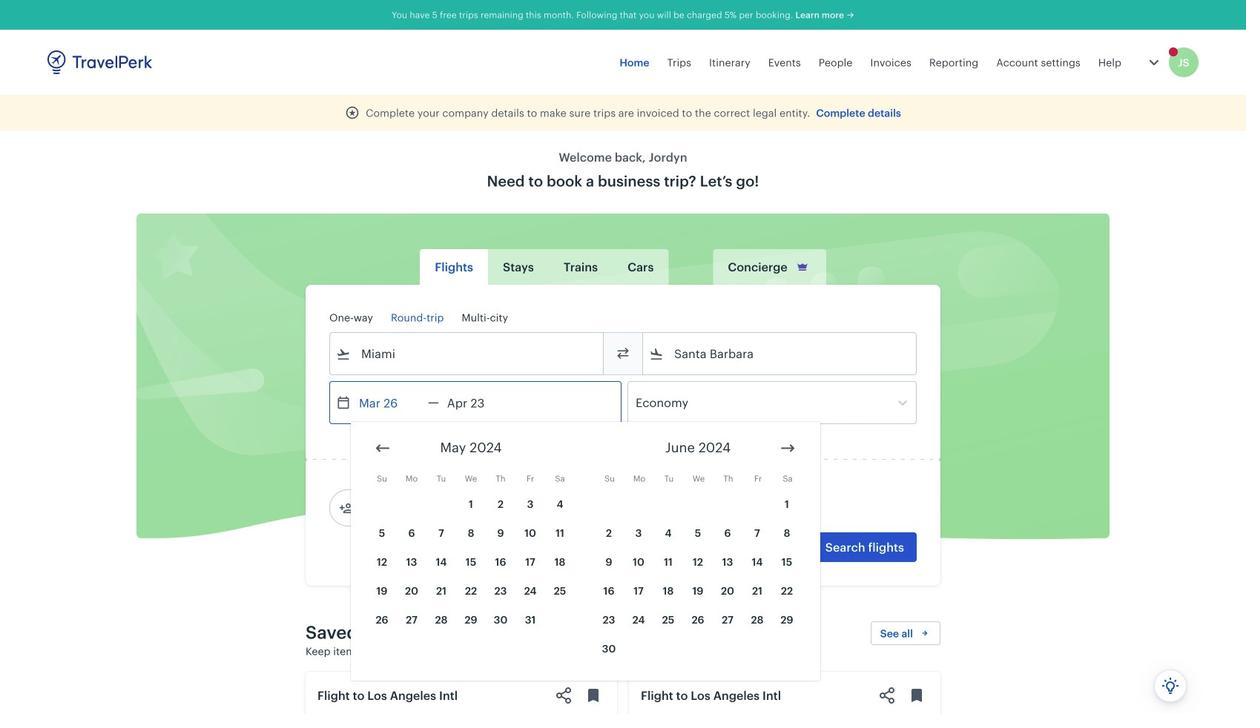 Task type: locate. For each thing, give the bounding box(es) containing it.
calendar application
[[351, 422, 1247, 681]]

move backward to switch to the previous month. image
[[374, 440, 392, 458]]

Depart text field
[[351, 382, 428, 424]]

From search field
[[351, 342, 584, 366]]

Return text field
[[439, 382, 516, 424]]



Task type: describe. For each thing, give the bounding box(es) containing it.
Add first traveler search field
[[354, 496, 508, 520]]

To search field
[[664, 342, 897, 366]]

move forward to switch to the next month. image
[[779, 440, 797, 458]]



